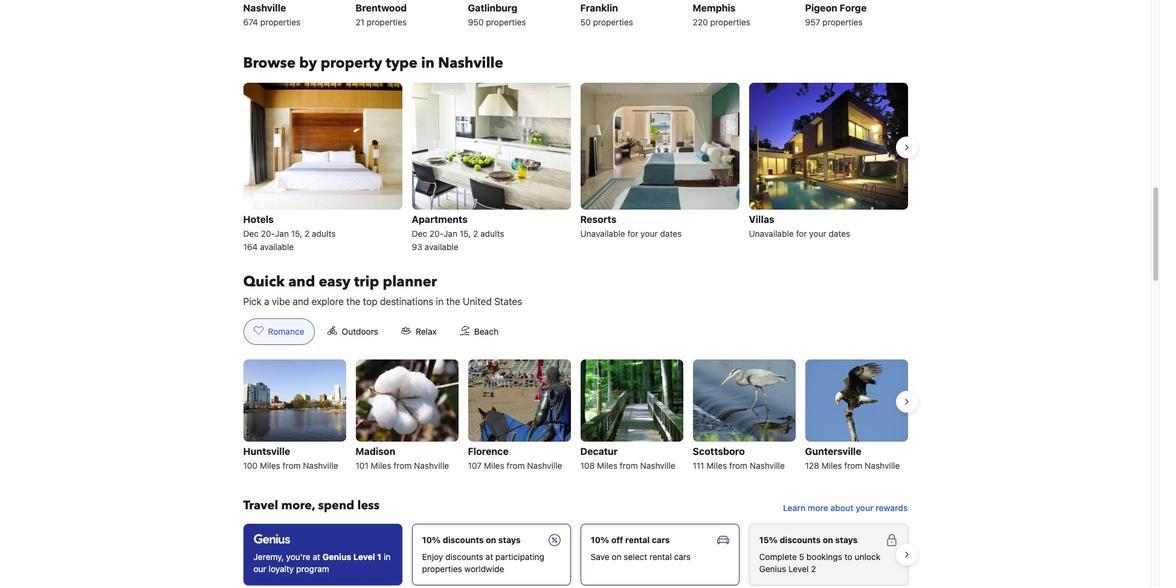 Task type: vqa. For each thing, say whether or not it's contained in the screenshot.
the excellent
no



Task type: describe. For each thing, give the bounding box(es) containing it.
your inside learn more about your rewards link
[[856, 503, 874, 513]]

nashville for scottsboro
[[750, 460, 785, 471]]

jan for hotels
[[275, 228, 289, 239]]

vibe
[[272, 296, 290, 307]]

from for huntsville
[[283, 460, 301, 471]]

outdoors
[[342, 326, 378, 337]]

properties for nashville
[[260, 17, 300, 27]]

your for resorts
[[641, 228, 658, 239]]

21
[[356, 17, 364, 27]]

program
[[296, 564, 329, 574]]

nashville for guntersville
[[865, 460, 900, 471]]

stays for 15% discounts on stays
[[835, 535, 858, 545]]

93
[[412, 242, 422, 252]]

miles for madison
[[371, 460, 391, 471]]

pigeon
[[805, 2, 837, 13]]

10% for 10% off rental cars
[[591, 535, 609, 545]]

2 for hotels
[[305, 228, 310, 239]]

tab list containing romance
[[234, 318, 518, 346]]

unavailable for resorts
[[580, 228, 625, 239]]

from for florence
[[507, 460, 525, 471]]

pigeon forge 957 properties
[[805, 2, 867, 27]]

from for scottsboro
[[729, 460, 747, 471]]

forge
[[840, 2, 867, 13]]

outdoors button
[[317, 318, 389, 345]]

properties for brentwood
[[367, 17, 407, 27]]

for for villas
[[796, 228, 807, 239]]

1 vertical spatial rental
[[650, 552, 672, 562]]

in inside in our loyalty program
[[384, 552, 391, 562]]

hotels dec 20-jan 15, 2 adults 164 available
[[243, 214, 336, 252]]

trip
[[354, 272, 379, 292]]

romance button
[[243, 318, 315, 345]]

beach
[[474, 326, 499, 337]]

scottsboro
[[693, 446, 745, 457]]

2 inside complete 5 bookings to unlock genius level 2
[[811, 564, 816, 574]]

dec for hotels
[[243, 228, 259, 239]]

level inside complete 5 bookings to unlock genius level 2
[[789, 564, 809, 574]]

save
[[591, 552, 609, 562]]

about
[[831, 503, 854, 513]]

planner
[[383, 272, 437, 292]]

relax button
[[391, 318, 447, 345]]

huntsville
[[243, 446, 290, 457]]

15% discounts on stays
[[759, 535, 858, 545]]

10% for 10% discounts on stays
[[422, 535, 441, 545]]

stays for 10% discounts on stays
[[498, 535, 521, 545]]

romance
[[268, 326, 304, 337]]

our
[[253, 564, 266, 574]]

decatur
[[580, 446, 618, 457]]

more
[[808, 503, 828, 513]]

genius inside complete 5 bookings to unlock genius level 2
[[759, 564, 786, 574]]

properties inside enjoy discounts at participating properties worldwide
[[422, 564, 462, 574]]

travel
[[243, 497, 278, 514]]

hotels
[[243, 214, 274, 225]]

1 the from the left
[[346, 296, 360, 307]]

for for resorts
[[627, 228, 638, 239]]

madison
[[356, 446, 395, 457]]

select
[[624, 552, 647, 562]]

101
[[356, 460, 369, 471]]

1
[[377, 552, 381, 562]]

explore
[[312, 296, 344, 307]]

950
[[468, 17, 484, 27]]

adults for hotels
[[312, 228, 336, 239]]

decatur 108 miles from nashville
[[580, 446, 675, 471]]

available for hotels
[[260, 242, 294, 252]]

15%
[[759, 535, 778, 545]]

villas
[[749, 214, 774, 225]]

browse
[[243, 53, 296, 73]]

you're
[[286, 552, 310, 562]]

50
[[580, 17, 591, 27]]

discounts for 5
[[780, 535, 821, 545]]

to
[[845, 552, 852, 562]]

2 the from the left
[[446, 296, 460, 307]]

107
[[468, 460, 482, 471]]

unlock
[[855, 552, 880, 562]]

quick
[[243, 272, 285, 292]]

complete 5 bookings to unlock genius level 2
[[759, 552, 880, 574]]

states
[[494, 296, 522, 307]]

nashville inside nashville 674 properties
[[243, 2, 286, 13]]

0 horizontal spatial genius
[[323, 552, 351, 562]]

15, for hotels
[[291, 228, 302, 239]]

nashville for madison
[[414, 460, 449, 471]]

100
[[243, 460, 258, 471]]

a
[[264, 296, 269, 307]]

properties inside pigeon forge 957 properties
[[823, 17, 863, 27]]

in inside "quick and easy trip planner pick a vibe and explore the top destinations in the united states"
[[436, 296, 444, 307]]

108
[[580, 460, 595, 471]]

from for decatur
[[620, 460, 638, 471]]

111
[[693, 460, 704, 471]]

in our loyalty program
[[253, 552, 391, 574]]

huntsville 100 miles from nashville
[[243, 446, 338, 471]]

0 vertical spatial and
[[288, 272, 315, 292]]

15, for apartments
[[460, 228, 471, 239]]

pick
[[243, 296, 262, 307]]

1 horizontal spatial on
[[612, 552, 621, 562]]

bookings
[[807, 552, 842, 562]]



Task type: locate. For each thing, give the bounding box(es) containing it.
cars up save on select rental cars in the bottom right of the page
[[652, 535, 670, 545]]

and
[[288, 272, 315, 292], [293, 296, 309, 307]]

dates for resorts
[[660, 228, 682, 239]]

save on select rental cars
[[591, 552, 691, 562]]

discounts down 10% discounts on stays
[[445, 552, 483, 562]]

miles down florence
[[484, 460, 504, 471]]

2 vertical spatial region
[[234, 519, 918, 586]]

cars
[[652, 535, 670, 545], [674, 552, 691, 562]]

properties down forge
[[823, 17, 863, 27]]

1 horizontal spatial unavailable
[[749, 228, 794, 239]]

1 vertical spatial cars
[[674, 552, 691, 562]]

unavailable
[[580, 228, 625, 239], [749, 228, 794, 239]]

your inside the villas unavailable for your dates
[[809, 228, 826, 239]]

on up enjoy discounts at participating properties worldwide
[[486, 535, 496, 545]]

nashville up rewards
[[865, 460, 900, 471]]

1 region from the top
[[234, 78, 918, 258]]

nashville left 128
[[750, 460, 785, 471]]

10% discounts on stays
[[422, 535, 521, 545]]

nashville inside decatur 108 miles from nashville
[[640, 460, 675, 471]]

2 15, from the left
[[460, 228, 471, 239]]

in up the relax
[[436, 296, 444, 307]]

from for guntersville
[[844, 460, 862, 471]]

dates inside the villas unavailable for your dates
[[829, 228, 850, 239]]

2 stays from the left
[[835, 535, 858, 545]]

2 10% from the left
[[591, 535, 609, 545]]

resorts unavailable for your dates
[[580, 214, 682, 239]]

discounts up enjoy discounts at participating properties worldwide
[[443, 535, 484, 545]]

properties for gatlinburg
[[486, 17, 526, 27]]

in right type
[[421, 53, 434, 73]]

genius up program
[[323, 552, 351, 562]]

on for at
[[486, 535, 496, 545]]

your for villas
[[809, 228, 826, 239]]

miles down decatur
[[597, 460, 617, 471]]

apartments dec 20-jan 15, 2 adults 93 available
[[412, 214, 504, 252]]

from inside the scottsboro 111 miles from nashville
[[729, 460, 747, 471]]

1 horizontal spatial genius
[[759, 564, 786, 574]]

destinations
[[380, 296, 433, 307]]

from down guntersville
[[844, 460, 862, 471]]

0 vertical spatial rental
[[625, 535, 650, 545]]

scottsboro 111 miles from nashville
[[693, 446, 785, 471]]

2 inside hotels dec 20-jan 15, 2 adults 164 available
[[305, 228, 310, 239]]

0 horizontal spatial at
[[313, 552, 320, 562]]

1 horizontal spatial 20-
[[430, 228, 444, 239]]

unavailable for villas
[[749, 228, 794, 239]]

1 horizontal spatial the
[[446, 296, 460, 307]]

1 unavailable from the left
[[580, 228, 625, 239]]

from down scottsboro
[[729, 460, 747, 471]]

the left 'top'
[[346, 296, 360, 307]]

nashville 674 properties
[[243, 2, 300, 27]]

2 unavailable from the left
[[749, 228, 794, 239]]

1 horizontal spatial stays
[[835, 535, 858, 545]]

top
[[363, 296, 378, 307]]

guntersville 128 miles from nashville
[[805, 446, 900, 471]]

1 horizontal spatial dates
[[829, 228, 850, 239]]

in right 1 on the left bottom of page
[[384, 552, 391, 562]]

properties down enjoy
[[422, 564, 462, 574]]

properties down franklin on the top right
[[593, 17, 633, 27]]

2 at from the left
[[486, 552, 493, 562]]

miles for decatur
[[597, 460, 617, 471]]

2 vertical spatial in
[[384, 552, 391, 562]]

dec up 164
[[243, 228, 259, 239]]

stays up participating
[[498, 535, 521, 545]]

region containing huntsville
[[234, 355, 918, 478]]

1 miles from the left
[[260, 460, 280, 471]]

15,
[[291, 228, 302, 239], [460, 228, 471, 239]]

stays
[[498, 535, 521, 545], [835, 535, 858, 545]]

apartments
[[412, 214, 468, 225]]

1 vertical spatial in
[[436, 296, 444, 307]]

jan for apartments
[[444, 228, 457, 239]]

20- inside apartments dec 20-jan 15, 2 adults 93 available
[[430, 228, 444, 239]]

0 horizontal spatial on
[[486, 535, 496, 545]]

participating
[[495, 552, 544, 562]]

0 horizontal spatial dates
[[660, 228, 682, 239]]

miles down huntsville
[[260, 460, 280, 471]]

at
[[313, 552, 320, 562], [486, 552, 493, 562]]

adults
[[312, 228, 336, 239], [480, 228, 504, 239]]

2 horizontal spatial in
[[436, 296, 444, 307]]

rental
[[625, 535, 650, 545], [650, 552, 672, 562]]

available
[[260, 242, 294, 252], [425, 242, 458, 252]]

learn
[[783, 503, 806, 513]]

rental up 'select'
[[625, 535, 650, 545]]

0 horizontal spatial dec
[[243, 228, 259, 239]]

stays up to
[[835, 535, 858, 545]]

15, inside apartments dec 20-jan 15, 2 adults 93 available
[[460, 228, 471, 239]]

properties inside brentwood 21 properties
[[367, 17, 407, 27]]

properties for franklin
[[593, 17, 633, 27]]

6 from from the left
[[844, 460, 862, 471]]

cars right 'select'
[[674, 552, 691, 562]]

1 horizontal spatial dec
[[412, 228, 427, 239]]

1 dates from the left
[[660, 228, 682, 239]]

0 horizontal spatial jan
[[275, 228, 289, 239]]

nashville inside 'huntsville 100 miles from nashville'
[[303, 460, 338, 471]]

from inside 'huntsville 100 miles from nashville'
[[283, 460, 301, 471]]

discounts up 5
[[780, 535, 821, 545]]

10% up enjoy
[[422, 535, 441, 545]]

gatlinburg 950 properties
[[468, 2, 526, 27]]

2 horizontal spatial your
[[856, 503, 874, 513]]

10%
[[422, 535, 441, 545], [591, 535, 609, 545]]

on for bookings
[[823, 535, 833, 545]]

0 horizontal spatial stays
[[498, 535, 521, 545]]

at up worldwide at the bottom of page
[[486, 552, 493, 562]]

available inside hotels dec 20-jan 15, 2 adults 164 available
[[260, 242, 294, 252]]

level down 5
[[789, 564, 809, 574]]

1 10% from the left
[[422, 535, 441, 545]]

1 vertical spatial level
[[789, 564, 809, 574]]

for inside the villas unavailable for your dates
[[796, 228, 807, 239]]

property
[[321, 53, 382, 73]]

your inside resorts unavailable for your dates
[[641, 228, 658, 239]]

properties down gatlinburg
[[486, 17, 526, 27]]

properties inside gatlinburg 950 properties
[[486, 17, 526, 27]]

browse by property type in nashville
[[243, 53, 503, 73]]

1 horizontal spatial 10%
[[591, 535, 609, 545]]

nashville
[[243, 2, 286, 13], [438, 53, 503, 73], [303, 460, 338, 471], [414, 460, 449, 471], [527, 460, 562, 471], [640, 460, 675, 471], [750, 460, 785, 471], [865, 460, 900, 471]]

unavailable down villas
[[749, 228, 794, 239]]

jeremy,
[[253, 552, 284, 562]]

nashville up 674
[[243, 2, 286, 13]]

1 adults from the left
[[312, 228, 336, 239]]

dates for villas
[[829, 228, 850, 239]]

nashville inside florence 107 miles from nashville
[[527, 460, 562, 471]]

more,
[[281, 497, 315, 514]]

5 miles from the left
[[707, 460, 727, 471]]

at inside enjoy discounts at participating properties worldwide
[[486, 552, 493, 562]]

by
[[299, 53, 317, 73]]

in
[[421, 53, 434, 73], [436, 296, 444, 307], [384, 552, 391, 562]]

nashville for decatur
[[640, 460, 675, 471]]

rental right 'select'
[[650, 552, 672, 562]]

1 vertical spatial region
[[234, 355, 918, 478]]

1 jan from the left
[[275, 228, 289, 239]]

0 horizontal spatial 2
[[305, 228, 310, 239]]

resorts
[[580, 214, 617, 225]]

1 dec from the left
[[243, 228, 259, 239]]

easy
[[319, 272, 351, 292]]

adults inside apartments dec 20-jan 15, 2 adults 93 available
[[480, 228, 504, 239]]

from down madison
[[394, 460, 412, 471]]

1 horizontal spatial level
[[789, 564, 809, 574]]

jeremy, you're at genius level 1
[[253, 552, 381, 562]]

1 vertical spatial genius
[[759, 564, 786, 574]]

nashville down 950
[[438, 53, 503, 73]]

2 horizontal spatial 2
[[811, 564, 816, 574]]

1 for from the left
[[627, 228, 638, 239]]

your
[[641, 228, 658, 239], [809, 228, 826, 239], [856, 503, 874, 513]]

off
[[611, 535, 623, 545]]

5 from from the left
[[729, 460, 747, 471]]

nashville inside the scottsboro 111 miles from nashville
[[750, 460, 785, 471]]

1 horizontal spatial in
[[421, 53, 434, 73]]

available for apartments
[[425, 242, 458, 252]]

miles inside florence 107 miles from nashville
[[484, 460, 504, 471]]

and up vibe on the bottom left
[[288, 272, 315, 292]]

1 vertical spatial and
[[293, 296, 309, 307]]

dec inside hotels dec 20-jan 15, 2 adults 164 available
[[243, 228, 259, 239]]

6 miles from the left
[[822, 460, 842, 471]]

brentwood
[[356, 2, 407, 13]]

1 horizontal spatial 2
[[473, 228, 478, 239]]

dates inside resorts unavailable for your dates
[[660, 228, 682, 239]]

genius
[[323, 552, 351, 562], [759, 564, 786, 574]]

2 dec from the left
[[412, 228, 427, 239]]

miles down scottsboro
[[707, 460, 727, 471]]

nashville for huntsville
[[303, 460, 338, 471]]

2 dates from the left
[[829, 228, 850, 239]]

jan down apartments
[[444, 228, 457, 239]]

miles down guntersville
[[822, 460, 842, 471]]

rewards
[[876, 503, 908, 513]]

at for discounts
[[486, 552, 493, 562]]

dec inside apartments dec 20-jan 15, 2 adults 93 available
[[412, 228, 427, 239]]

2
[[305, 228, 310, 239], [473, 228, 478, 239], [811, 564, 816, 574]]

nashville left 108
[[527, 460, 562, 471]]

2 inside apartments dec 20-jan 15, 2 adults 93 available
[[473, 228, 478, 239]]

957
[[805, 17, 820, 27]]

florence 107 miles from nashville
[[468, 446, 562, 471]]

quick and easy trip planner pick a vibe and explore the top destinations in the united states
[[243, 272, 522, 307]]

miles for scottsboro
[[707, 460, 727, 471]]

discounts for discounts
[[443, 535, 484, 545]]

unavailable down resorts
[[580, 228, 625, 239]]

and right vibe on the bottom left
[[293, 296, 309, 307]]

nashville left 107
[[414, 460, 449, 471]]

miles inside the 'guntersville 128 miles from nashville'
[[822, 460, 842, 471]]

the
[[346, 296, 360, 307], [446, 296, 460, 307]]

0 horizontal spatial 10%
[[422, 535, 441, 545]]

properties down memphis
[[710, 17, 750, 27]]

available inside apartments dec 20-jan 15, 2 adults 93 available
[[425, 242, 458, 252]]

0 horizontal spatial level
[[353, 552, 375, 562]]

travel more, spend less
[[243, 497, 380, 514]]

0 vertical spatial cars
[[652, 535, 670, 545]]

2 from from the left
[[394, 460, 412, 471]]

miles for guntersville
[[822, 460, 842, 471]]

2 jan from the left
[[444, 228, 457, 239]]

gatlinburg
[[468, 2, 517, 13]]

from inside decatur 108 miles from nashville
[[620, 460, 638, 471]]

worldwide
[[464, 564, 504, 574]]

nashville inside the 'guntersville 128 miles from nashville'
[[865, 460, 900, 471]]

dates
[[660, 228, 682, 239], [829, 228, 850, 239]]

loyalty
[[269, 564, 294, 574]]

type
[[386, 53, 418, 73]]

1 available from the left
[[260, 242, 294, 252]]

nashville for florence
[[527, 460, 562, 471]]

0 vertical spatial in
[[421, 53, 434, 73]]

0 vertical spatial region
[[234, 78, 918, 258]]

20- down hotels
[[261, 228, 275, 239]]

0 horizontal spatial in
[[384, 552, 391, 562]]

memphis 220 properties
[[693, 2, 750, 27]]

20- for hotels
[[261, 228, 275, 239]]

properties for memphis
[[710, 17, 750, 27]]

level left 1 on the left bottom of page
[[353, 552, 375, 562]]

from inside the 'guntersville 128 miles from nashville'
[[844, 460, 862, 471]]

1 horizontal spatial 15,
[[460, 228, 471, 239]]

20- down apartments
[[430, 228, 444, 239]]

miles inside the scottsboro 111 miles from nashville
[[707, 460, 727, 471]]

2 horizontal spatial on
[[823, 535, 833, 545]]

region containing 10% discounts on stays
[[234, 519, 918, 586]]

20- for apartments
[[430, 228, 444, 239]]

1 horizontal spatial adults
[[480, 228, 504, 239]]

128
[[805, 460, 819, 471]]

0 horizontal spatial unavailable
[[580, 228, 625, 239]]

learn more about your rewards link
[[778, 497, 913, 519]]

at for you're
[[313, 552, 320, 562]]

10% up save
[[591, 535, 609, 545]]

2 for apartments
[[473, 228, 478, 239]]

1 horizontal spatial your
[[809, 228, 826, 239]]

unavailable inside resorts unavailable for your dates
[[580, 228, 625, 239]]

0 horizontal spatial the
[[346, 296, 360, 307]]

beach button
[[449, 318, 509, 345]]

2 for from the left
[[796, 228, 807, 239]]

jan up the quick
[[275, 228, 289, 239]]

1 15, from the left
[[291, 228, 302, 239]]

1 horizontal spatial for
[[796, 228, 807, 239]]

memphis
[[693, 2, 736, 13]]

properties inside the memphis 220 properties
[[710, 17, 750, 27]]

available right 93
[[425, 242, 458, 252]]

2 miles from the left
[[371, 460, 391, 471]]

nashville inside madison 101 miles from nashville
[[414, 460, 449, 471]]

region containing hotels
[[234, 78, 918, 258]]

region
[[234, 78, 918, 258], [234, 355, 918, 478], [234, 519, 918, 586]]

united
[[463, 296, 492, 307]]

genius down complete
[[759, 564, 786, 574]]

1 horizontal spatial at
[[486, 552, 493, 562]]

on up bookings
[[823, 535, 833, 545]]

1 stays from the left
[[498, 535, 521, 545]]

15, inside hotels dec 20-jan 15, 2 adults 164 available
[[291, 228, 302, 239]]

4 miles from the left
[[597, 460, 617, 471]]

franklin
[[580, 2, 618, 13]]

1 horizontal spatial available
[[425, 242, 458, 252]]

learn more about your rewards
[[783, 503, 908, 513]]

complete
[[759, 552, 797, 562]]

0 horizontal spatial 15,
[[291, 228, 302, 239]]

0 vertical spatial level
[[353, 552, 375, 562]]

dec for apartments
[[412, 228, 427, 239]]

available right 164
[[260, 242, 294, 252]]

3 from from the left
[[507, 460, 525, 471]]

from inside madison 101 miles from nashville
[[394, 460, 412, 471]]

villas unavailable for your dates
[[749, 214, 850, 239]]

0 horizontal spatial for
[[627, 228, 638, 239]]

2 20- from the left
[[430, 228, 444, 239]]

1 from from the left
[[283, 460, 301, 471]]

164
[[243, 242, 258, 252]]

from right 108
[[620, 460, 638, 471]]

miles for huntsville
[[260, 460, 280, 471]]

0 vertical spatial genius
[[323, 552, 351, 562]]

franklin 50 properties
[[580, 2, 633, 27]]

0 horizontal spatial cars
[[652, 535, 670, 545]]

dec up 93
[[412, 228, 427, 239]]

from inside florence 107 miles from nashville
[[507, 460, 525, 471]]

from down florence
[[507, 460, 525, 471]]

adults for apartments
[[480, 228, 504, 239]]

from for madison
[[394, 460, 412, 471]]

1 horizontal spatial jan
[[444, 228, 457, 239]]

guntersville
[[805, 446, 862, 457]]

miles
[[260, 460, 280, 471], [371, 460, 391, 471], [484, 460, 504, 471], [597, 460, 617, 471], [707, 460, 727, 471], [822, 460, 842, 471]]

20- inside hotels dec 20-jan 15, 2 adults 164 available
[[261, 228, 275, 239]]

10% off rental cars
[[591, 535, 670, 545]]

5
[[799, 552, 804, 562]]

level
[[353, 552, 375, 562], [789, 564, 809, 574]]

on right save
[[612, 552, 621, 562]]

4 from from the left
[[620, 460, 638, 471]]

at up program
[[313, 552, 320, 562]]

discounts inside enjoy discounts at participating properties worldwide
[[445, 552, 483, 562]]

properties inside nashville 674 properties
[[260, 17, 300, 27]]

spend
[[318, 497, 354, 514]]

1 horizontal spatial cars
[[674, 552, 691, 562]]

relax
[[416, 326, 437, 337]]

from down huntsville
[[283, 460, 301, 471]]

the left united
[[446, 296, 460, 307]]

for inside resorts unavailable for your dates
[[627, 228, 638, 239]]

0 horizontal spatial your
[[641, 228, 658, 239]]

jan inside hotels dec 20-jan 15, 2 adults 164 available
[[275, 228, 289, 239]]

from
[[283, 460, 301, 471], [394, 460, 412, 471], [507, 460, 525, 471], [620, 460, 638, 471], [729, 460, 747, 471], [844, 460, 862, 471]]

1 20- from the left
[[261, 228, 275, 239]]

blue genius logo image
[[253, 534, 290, 544], [253, 534, 290, 544]]

unavailable inside the villas unavailable for your dates
[[749, 228, 794, 239]]

0 horizontal spatial available
[[260, 242, 294, 252]]

miles inside 'huntsville 100 miles from nashville'
[[260, 460, 280, 471]]

nashville up travel more, spend less
[[303, 460, 338, 471]]

properties down brentwood
[[367, 17, 407, 27]]

tab list
[[234, 318, 518, 346]]

2 adults from the left
[[480, 228, 504, 239]]

miles inside madison 101 miles from nashville
[[371, 460, 391, 471]]

3 region from the top
[[234, 519, 918, 586]]

miles inside decatur 108 miles from nashville
[[597, 460, 617, 471]]

3 miles from the left
[[484, 460, 504, 471]]

properties right 674
[[260, 17, 300, 27]]

674
[[243, 17, 258, 27]]

adults inside hotels dec 20-jan 15, 2 adults 164 available
[[312, 228, 336, 239]]

florence
[[468, 446, 509, 457]]

0 horizontal spatial adults
[[312, 228, 336, 239]]

enjoy
[[422, 552, 443, 562]]

0 horizontal spatial 20-
[[261, 228, 275, 239]]

nashville left 111 at bottom
[[640, 460, 675, 471]]

2 available from the left
[[425, 242, 458, 252]]

1 at from the left
[[313, 552, 320, 562]]

properties inside the franklin 50 properties
[[593, 17, 633, 27]]

miles down madison
[[371, 460, 391, 471]]

jan inside apartments dec 20-jan 15, 2 adults 93 available
[[444, 228, 457, 239]]

2 region from the top
[[234, 355, 918, 478]]

miles for florence
[[484, 460, 504, 471]]



